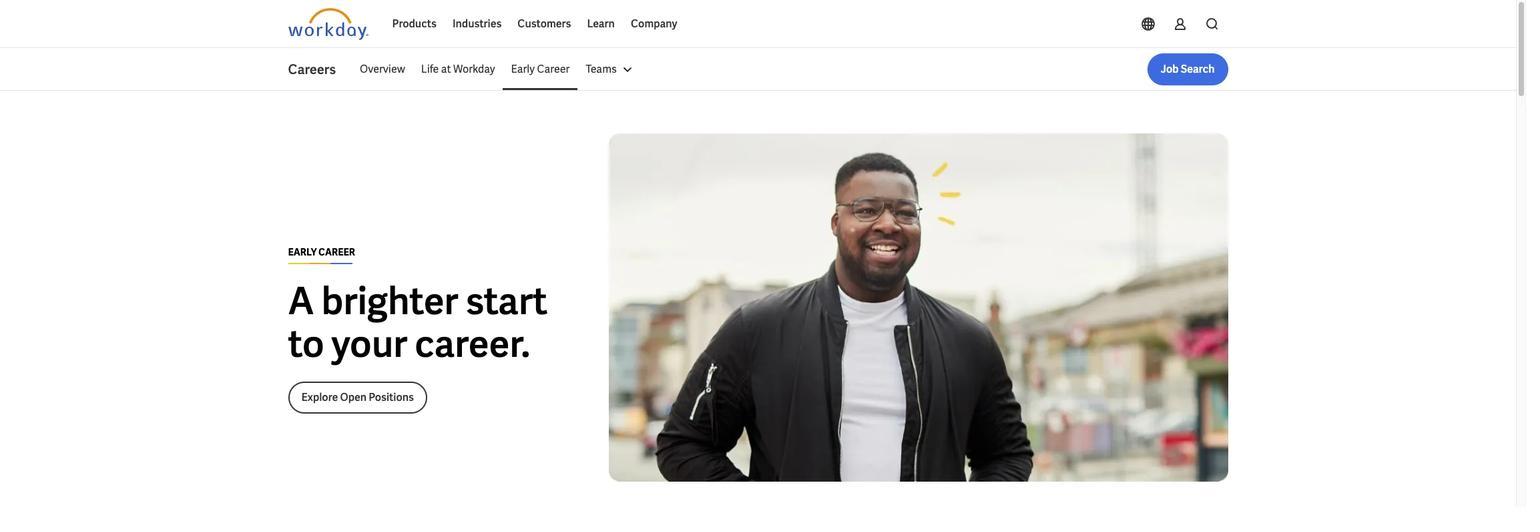 Task type: locate. For each thing, give the bounding box(es) containing it.
life
[[421, 62, 439, 76]]

customers button
[[510, 8, 579, 40]]

early career link
[[503, 53, 578, 85]]

life at workday link
[[413, 53, 503, 85]]

menu
[[352, 53, 644, 85]]

your
[[332, 320, 407, 368]]

teams button
[[578, 53, 644, 85]]

early
[[288, 246, 317, 258]]

products
[[392, 17, 437, 31]]

overview link
[[352, 53, 413, 85]]

list
[[352, 53, 1228, 85]]

to
[[288, 320, 324, 368]]

explore open positions link
[[288, 382, 427, 414]]

start
[[466, 277, 548, 326]]

teams
[[586, 62, 617, 76]]

life at workday
[[421, 62, 495, 76]]

overview
[[360, 62, 405, 76]]

industries button
[[445, 8, 510, 40]]

company
[[631, 17, 677, 31]]

menu containing overview
[[352, 53, 644, 85]]

career
[[319, 246, 355, 258]]

early
[[511, 62, 535, 76]]



Task type: vqa. For each thing, say whether or not it's contained in the screenshot.
All
no



Task type: describe. For each thing, give the bounding box(es) containing it.
products button
[[384, 8, 445, 40]]

workday
[[453, 62, 495, 76]]

at
[[441, 62, 451, 76]]

a
[[288, 277, 314, 326]]

industries
[[453, 17, 502, 31]]

early career
[[288, 246, 355, 258]]

go to the homepage image
[[288, 8, 368, 40]]

positions
[[369, 390, 414, 404]]

careers
[[288, 61, 336, 78]]

job search
[[1161, 62, 1215, 76]]

early career
[[511, 62, 570, 76]]

open
[[340, 390, 367, 404]]

career
[[537, 62, 570, 76]]

life at workday - workday careers image
[[609, 134, 1228, 482]]

list containing overview
[[352, 53, 1228, 85]]

explore open positions
[[301, 390, 414, 404]]

learn button
[[579, 8, 623, 40]]

company button
[[623, 8, 685, 40]]

job
[[1161, 62, 1179, 76]]

a brighter start to your career.
[[288, 277, 548, 368]]

search
[[1181, 62, 1215, 76]]

careers link
[[288, 60, 352, 79]]

explore
[[301, 390, 338, 404]]

career.
[[415, 320, 530, 368]]

learn
[[587, 17, 615, 31]]

job search link
[[1148, 53, 1228, 85]]

customers
[[518, 17, 571, 31]]

brighter
[[322, 277, 458, 326]]



